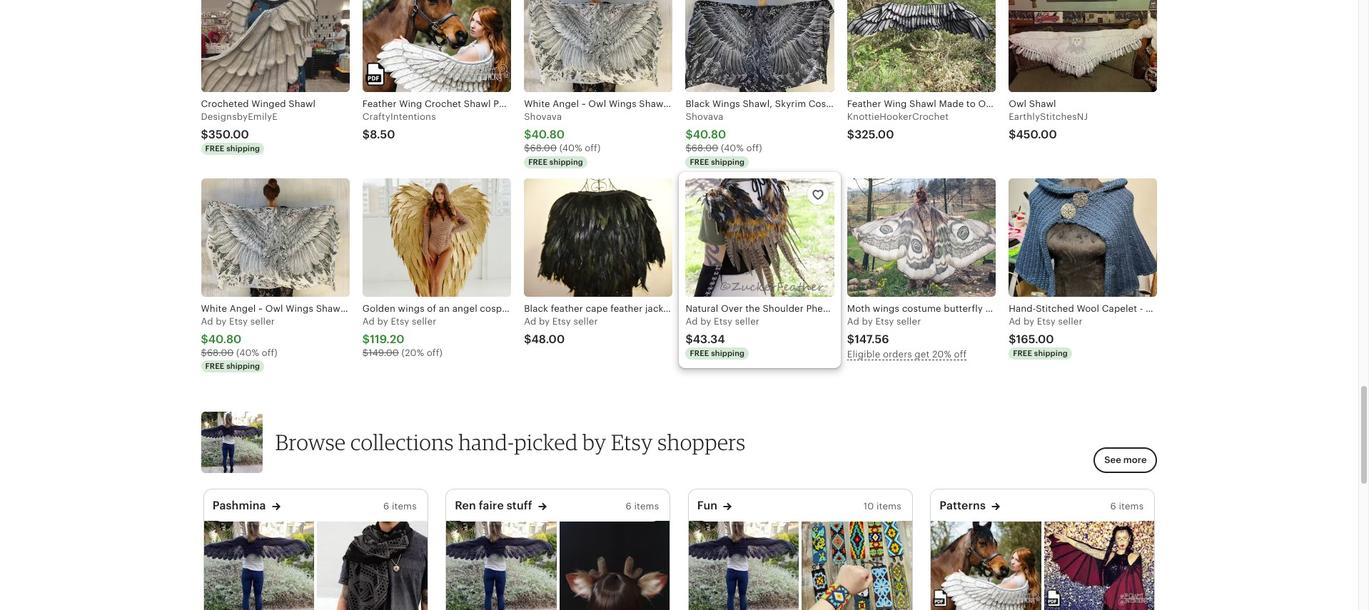 Task type: describe. For each thing, give the bounding box(es) containing it.
hand-
[[1009, 303, 1036, 314]]

pashmina
[[213, 500, 266, 512]]

y inside "hand-stitched wool capelet - women's cape - outlander capelet a d b y etsy seller $ 165.00 free shipping"
[[1029, 316, 1034, 327]]

custom wingspan shawl image for pashmina
[[204, 521, 314, 610]]

free inside the crocheted winged shawl designsbyemilye $ 350.00 free shipping
[[205, 144, 224, 153]]

2 shovava from the left
[[686, 112, 724, 122]]

d for 119.20
[[369, 316, 375, 327]]

d for 40.80
[[207, 316, 213, 327]]

shawl for order
[[909, 99, 937, 109]]

40.80 for the right white angel ~ owl wings shawl, bird feather shawl, best gifts for her, whimsigoth shawl, skyrim, wrap shawl, festival clothing, prayer shawl image
[[531, 129, 565, 141]]

cape
[[1189, 303, 1212, 314]]

seller for 43.34
[[735, 316, 760, 327]]

1 vertical spatial feather wing crochet shawl pattern by crafty intentions digital pdf downloadable image
[[931, 521, 1041, 610]]

wool
[[1077, 303, 1099, 314]]

browse
[[275, 429, 346, 455]]

stitched
[[1036, 303, 1074, 314]]

1 shovava $ 40.80 $ 68.00 (40% off) free shipping from the left
[[524, 112, 601, 166]]

0 horizontal spatial feather wing crochet shawl pattern by crafty intentions digital pdf downloadable image
[[363, 0, 511, 92]]

$ inside craftyintentions $ 8.50
[[363, 129, 370, 141]]

b inside "hand-stitched wool capelet - women's cape - outlander capelet a d b y etsy seller $ 165.00 free shipping"
[[1024, 316, 1030, 327]]

2 - from the left
[[1215, 303, 1218, 314]]

shipping inside a d b y etsy seller $ 43.34 free shipping
[[711, 349, 745, 358]]

b for 40.80
[[216, 316, 222, 327]]

2 horizontal spatial (40%
[[721, 143, 744, 154]]

browse collections hand-picked by etsy shoppers
[[275, 429, 746, 455]]

b for 147.56
[[862, 316, 868, 327]]

1 horizontal spatial (40%
[[559, 143, 582, 154]]

43.34
[[693, 333, 725, 346]]

ren faire stuff
[[455, 500, 532, 512]]

shipping inside a d b y etsy seller $ 40.80 $ 68.00 (40% off) free shipping
[[226, 362, 260, 371]]

custom wingspan shawl image for fun
[[689, 521, 799, 610]]

items for patterns
[[1119, 501, 1144, 512]]

off) inside a d b y etsy seller $ 40.80 $ 68.00 (40% off) free shipping
[[262, 348, 278, 358]]

(20%
[[402, 348, 424, 358]]

ren
[[455, 500, 476, 512]]

off
[[954, 349, 967, 360]]

d for 48.00
[[530, 316, 536, 327]]

owl
[[1009, 99, 1027, 109]]

feather
[[847, 99, 881, 109]]

$ inside a d b y etsy seller $ 147.56 eligible orders get 20% off
[[847, 333, 855, 346]]

more
[[1123, 455, 1147, 465]]

eligible orders get 20% off button
[[847, 348, 996, 362]]

b for 43.34
[[700, 316, 706, 327]]

d for 147.56
[[853, 316, 859, 327]]

$ inside the crocheted winged shawl designsbyemilye $ 350.00 free shipping
[[201, 129, 208, 141]]

etsy for 119.20
[[391, 316, 409, 327]]

hand-stitched wool capelet - women's cape - outlander capelet image
[[1009, 179, 1157, 297]]

women's
[[1146, 303, 1186, 314]]

8.50
[[370, 129, 395, 141]]

earthlystitchesnj
[[1009, 112, 1088, 122]]

6 items for pashmina
[[383, 501, 417, 512]]

325.00
[[855, 129, 894, 141]]

seller for 48.00
[[573, 316, 598, 327]]

y for 119.20
[[383, 316, 388, 327]]

1 shovava from the left
[[524, 112, 562, 122]]

a for 147.56
[[847, 316, 854, 327]]

a d b y etsy seller $ 119.20 $ 149.00 (20% off)
[[363, 316, 443, 358]]

beaded huichol art bracelet - unique gifts- colorful mexican bracelet image
[[802, 521, 912, 610]]

see more
[[1104, 455, 1147, 465]]

10 items
[[864, 501, 901, 512]]

designsbyemilye
[[201, 112, 278, 122]]

by
[[583, 429, 606, 455]]

b for 119.20
[[377, 316, 383, 327]]

craftyintentions $ 8.50
[[363, 112, 436, 141]]

48.00
[[531, 333, 565, 346]]

(40% inside a d b y etsy seller $ 40.80 $ 68.00 (40% off) free shipping
[[236, 348, 259, 358]]

a inside "hand-stitched wool capelet - women's cape - outlander capelet a d b y etsy seller $ 165.00 free shipping"
[[1009, 316, 1015, 327]]

crocheted winged shawl image
[[201, 0, 350, 92]]

1 - from the left
[[1140, 303, 1143, 314]]

a d b y etsy seller $ 48.00
[[524, 316, 598, 346]]

y for 48.00
[[545, 316, 550, 327]]

68.00 for the right white angel ~ owl wings shawl, bird feather shawl, best gifts for her, whimsigoth shawl, skyrim, wrap shawl, festival clothing, prayer shawl image
[[530, 143, 557, 154]]

crocheted winged shawl designsbyemilye $ 350.00 free shipping
[[201, 99, 316, 153]]

350.00
[[208, 129, 249, 141]]

6 items for ren faire stuff
[[626, 501, 659, 512]]

y for 40.80
[[222, 316, 227, 327]]

feather wing shawl made to order image
[[847, 0, 996, 92]]

shipping inside "hand-stitched wool capelet - women's cape - outlander capelet a d b y etsy seller $ 165.00 free shipping"
[[1034, 349, 1068, 358]]

etsy inside "hand-stitched wool capelet - women's cape - outlander capelet a d b y etsy seller $ 165.00 free shipping"
[[1037, 316, 1056, 327]]

wing
[[884, 99, 907, 109]]

hand-
[[458, 429, 514, 455]]

2 capelet from the left
[[1269, 303, 1304, 314]]

made
[[939, 99, 964, 109]]

shawl inside owl shawl earthlystitchesnj $ 450.00
[[1029, 99, 1056, 109]]

dragon bat wing crochet shawl pattern by crafty intentions digital pdf downloadable image
[[1044, 521, 1154, 610]]

stuff
[[507, 500, 532, 512]]

black feather cape feather jacket rooster feather cape 5 ply carnival feather shoulder shrug shawl image
[[524, 179, 673, 297]]

items for ren faire stuff
[[634, 501, 659, 512]]

feather wing shawl made to order knottiehookercrochet $ 325.00
[[847, 99, 1005, 141]]

free inside a d b y etsy seller $ 40.80 $ 68.00 (40% off) free shipping
[[205, 362, 224, 371]]

hand-stitched wool capelet - women's cape - outlander capelet a d b y etsy seller $ 165.00 free shipping
[[1009, 303, 1304, 358]]

shawl for 350.00
[[289, 99, 316, 109]]

a d b y etsy seller $ 147.56 eligible orders get 20% off
[[847, 316, 967, 360]]



Task type: locate. For each thing, give the bounding box(es) containing it.
1 horizontal spatial 68.00
[[530, 143, 557, 154]]

seller inside a d b y etsy seller $ 119.20 $ 149.00 (20% off)
[[412, 316, 436, 327]]

items left fun
[[634, 501, 659, 512]]

etsy for 48.00
[[552, 316, 571, 327]]

custom wingspan shawl image down ren faire stuff
[[446, 521, 557, 610]]

1 horizontal spatial -
[[1215, 303, 1218, 314]]

winged
[[252, 99, 286, 109]]

4 seller from the left
[[735, 316, 760, 327]]

etsy for 147.56
[[875, 316, 894, 327]]

shawl
[[289, 99, 316, 109], [909, 99, 937, 109], [1029, 99, 1056, 109]]

3 items from the left
[[877, 501, 901, 512]]

2 6 from the left
[[626, 501, 632, 512]]

0 horizontal spatial custom wingspan shawl image
[[204, 521, 314, 610]]

2 shovava $ 40.80 $ 68.00 (40% off) free shipping from the left
[[686, 112, 762, 166]]

5 b from the left
[[862, 316, 868, 327]]

1 horizontal spatial shovava $ 40.80 $ 68.00 (40% off) free shipping
[[686, 112, 762, 166]]

3 a from the left
[[524, 316, 531, 327]]

6 for patterns
[[1110, 501, 1116, 512]]

1 a from the left
[[201, 316, 207, 327]]

owl shawl image
[[1009, 0, 1157, 92]]

capelet
[[1102, 303, 1137, 314], [1269, 303, 1304, 314]]

shovava $ 40.80 $ 68.00 (40% off) free shipping
[[524, 112, 601, 166], [686, 112, 762, 166]]

a inside a d b y etsy seller $ 40.80 $ 68.00 (40% off) free shipping
[[201, 316, 207, 327]]

d inside a d b y etsy seller $ 48.00
[[530, 316, 536, 327]]

etsy inside a d b y etsy seller $ 147.56 eligible orders get 20% off
[[875, 316, 894, 327]]

b inside a d b y etsy seller $ 119.20 $ 149.00 (20% off)
[[377, 316, 383, 327]]

1 6 from the left
[[383, 501, 389, 512]]

450.00
[[1016, 129, 1057, 141]]

natural over the shoulder pheasant feather wings, costume feather wing, unique cosplay & halloween feather wings, owl, phoenix wings zucker® image
[[686, 179, 834, 297]]

1 6 items from the left
[[383, 501, 417, 512]]

4 y from the left
[[706, 316, 711, 327]]

eligible
[[847, 349, 880, 360]]

1 items from the left
[[392, 501, 417, 512]]

shipping inside the crocheted winged shawl designsbyemilye $ 350.00 free shipping
[[226, 144, 260, 153]]

2 d from the left
[[369, 316, 375, 327]]

$ inside 'feather wing shawl made to order knottiehookercrochet $ 325.00'
[[847, 129, 855, 141]]

b inside a d b y etsy seller $ 48.00
[[539, 316, 545, 327]]

orders
[[883, 349, 912, 360]]

3 seller from the left
[[573, 316, 598, 327]]

y inside a d b y etsy seller $ 48.00
[[545, 316, 550, 327]]

seller inside a d b y etsy seller $ 147.56 eligible orders get 20% off
[[897, 316, 921, 327]]

d for 43.34
[[692, 316, 698, 327]]

shawl right "wing"
[[909, 99, 937, 109]]

2 horizontal spatial 6
[[1110, 501, 1116, 512]]

6 items down see more link
[[1110, 501, 1144, 512]]

165.00
[[1016, 333, 1054, 346]]

custom wingspan shawl image for ren faire stuff
[[446, 521, 557, 610]]

- right 'cape'
[[1215, 303, 1218, 314]]

y for 43.34
[[706, 316, 711, 327]]

0 horizontal spatial shovava
[[524, 112, 562, 122]]

seller for 147.56
[[897, 316, 921, 327]]

0 vertical spatial white angel ~ owl wings shawl, bird feather shawl, best gifts for her, whimsigoth shawl, skyrim, wrap shawl, festival clothing, prayer shawl image
[[524, 0, 673, 92]]

6 d from the left
[[1015, 316, 1021, 327]]

6 a from the left
[[1009, 316, 1015, 327]]

0 horizontal spatial 6 items
[[383, 501, 417, 512]]

68.00 inside a d b y etsy seller $ 40.80 $ 68.00 (40% off) free shipping
[[207, 348, 234, 358]]

$ inside a d b y etsy seller $ 48.00
[[524, 333, 531, 346]]

40.80
[[531, 129, 565, 141], [693, 129, 726, 141], [208, 333, 242, 346]]

6 for ren faire stuff
[[626, 501, 632, 512]]

2 horizontal spatial custom wingspan shawl image
[[689, 521, 799, 610]]

capelet right wool
[[1102, 303, 1137, 314]]

crocheted
[[201, 99, 249, 109]]

shawl up earthlystitchesnj
[[1029, 99, 1056, 109]]

68.00 for the black wings shawl, skyrim cosplay, best gifts for her, steampunk feather cape, winter shawl, wings cloak, whimsigoth shawl, bird wing shawl image
[[692, 143, 718, 154]]

2 seller from the left
[[412, 316, 436, 327]]

1 capelet from the left
[[1102, 303, 1137, 314]]

y inside a d b y etsy seller $ 43.34 free shipping
[[706, 316, 711, 327]]

119.20
[[370, 333, 404, 346]]

a d b y etsy seller $ 43.34 free shipping
[[686, 316, 760, 358]]

6 items down collections
[[383, 501, 417, 512]]

items right 10
[[877, 501, 901, 512]]

etsy inside a d b y etsy seller $ 40.80 $ 68.00 (40% off) free shipping
[[229, 316, 248, 327]]

6 items for patterns
[[1110, 501, 1144, 512]]

1 horizontal spatial 40.80
[[531, 129, 565, 141]]

3 shawl from the left
[[1029, 99, 1056, 109]]

- left women's at the right of the page
[[1140, 303, 1143, 314]]

1 horizontal spatial feather wing crochet shawl pattern by crafty intentions digital pdf downloadable image
[[931, 521, 1041, 610]]

d inside a d b y etsy seller $ 147.56 eligible orders get 20% off
[[853, 316, 859, 327]]

items left ren
[[392, 501, 417, 512]]

2 horizontal spatial 6 items
[[1110, 501, 1144, 512]]

a d b y etsy seller $ 40.80 $ 68.00 (40% off) free shipping
[[201, 316, 278, 371]]

craftyintentions
[[363, 112, 436, 122]]

y inside a d b y etsy seller $ 40.80 $ 68.00 (40% off) free shipping
[[222, 316, 227, 327]]

4 a from the left
[[686, 316, 692, 327]]

1 b from the left
[[216, 316, 222, 327]]

shoppers
[[658, 429, 746, 455]]

1 horizontal spatial 6
[[626, 501, 632, 512]]

b inside a d b y etsy seller $ 40.80 $ 68.00 (40% off) free shipping
[[216, 316, 222, 327]]

capelet right outlander on the right
[[1269, 303, 1304, 314]]

collections
[[350, 429, 454, 455]]

2 b from the left
[[377, 316, 383, 327]]

1 d from the left
[[207, 316, 213, 327]]

off) inside a d b y etsy seller $ 119.20 $ 149.00 (20% off)
[[427, 348, 443, 358]]

etsy inside a d b y etsy seller $ 48.00
[[552, 316, 571, 327]]

etsy for 43.34
[[714, 316, 733, 327]]

seller
[[250, 316, 275, 327], [412, 316, 436, 327], [573, 316, 598, 327], [735, 316, 760, 327], [897, 316, 921, 327], [1058, 316, 1083, 327]]

shawl inside the crocheted winged shawl designsbyemilye $ 350.00 free shipping
[[289, 99, 316, 109]]

$
[[201, 129, 208, 141], [363, 129, 370, 141], [524, 129, 531, 141], [686, 129, 693, 141], [847, 129, 855, 141], [1009, 129, 1016, 141], [524, 143, 530, 154], [686, 143, 692, 154], [201, 333, 208, 346], [363, 333, 370, 346], [524, 333, 531, 346], [686, 333, 693, 346], [847, 333, 855, 346], [1009, 333, 1016, 346], [201, 348, 207, 358], [363, 348, 369, 358]]

5 seller from the left
[[897, 316, 921, 327]]

2 custom wingspan shawl image from the left
[[446, 521, 557, 610]]

2 a from the left
[[363, 316, 369, 327]]

free inside a d b y etsy seller $ 43.34 free shipping
[[690, 349, 709, 358]]

2 items from the left
[[634, 501, 659, 512]]

$ inside owl shawl earthlystitchesnj $ 450.00
[[1009, 129, 1016, 141]]

40.80 inside a d b y etsy seller $ 40.80 $ 68.00 (40% off) free shipping
[[208, 333, 242, 346]]

knottiehookercrochet
[[847, 112, 949, 122]]

etsy for 40.80
[[229, 316, 248, 327]]

3.5" luxury reindeer ears headband,realistic brown deer plush ear cosplay,christmas gifts,deer plush toy,animal ear,lolita christmas cosplay image
[[559, 521, 670, 610]]

1 shawl from the left
[[289, 99, 316, 109]]

3 d from the left
[[530, 316, 536, 327]]

2 horizontal spatial shawl
[[1029, 99, 1056, 109]]

4 b from the left
[[700, 316, 706, 327]]

faire
[[479, 500, 504, 512]]

147.56
[[855, 333, 889, 346]]

1 horizontal spatial custom wingspan shawl image
[[446, 521, 557, 610]]

etsy inside a d b y etsy seller $ 119.20 $ 149.00 (20% off)
[[391, 316, 409, 327]]

see
[[1104, 455, 1121, 465]]

40.80 for the black wings shawl, skyrim cosplay, best gifts for her, steampunk feather cape, winter shawl, wings cloak, whimsigoth shawl, bird wing shawl image
[[693, 129, 726, 141]]

items for fun
[[877, 501, 901, 512]]

6
[[383, 501, 389, 512], [626, 501, 632, 512], [1110, 501, 1116, 512]]

3 b from the left
[[539, 316, 545, 327]]

d inside a d b y etsy seller $ 43.34 free shipping
[[692, 316, 698, 327]]

order
[[978, 99, 1005, 109]]

2 6 items from the left
[[626, 501, 659, 512]]

etsy
[[229, 316, 248, 327], [391, 316, 409, 327], [552, 316, 571, 327], [714, 316, 733, 327], [875, 316, 894, 327], [1037, 316, 1056, 327], [611, 429, 653, 455]]

d
[[207, 316, 213, 327], [369, 316, 375, 327], [530, 316, 536, 327], [692, 316, 698, 327], [853, 316, 859, 327], [1015, 316, 1021, 327]]

1 horizontal spatial white angel ~ owl wings shawl, bird feather shawl, best gifts for her, whimsigoth shawl, skyrim, wrap shawl, festival clothing, prayer shawl image
[[524, 0, 673, 92]]

20%
[[932, 349, 952, 360]]

custom wingspan shawl image
[[204, 521, 314, 610], [446, 521, 557, 610], [689, 521, 799, 610]]

5 y from the left
[[868, 316, 873, 327]]

d inside a d b y etsy seller $ 119.20 $ 149.00 (20% off)
[[369, 316, 375, 327]]

a inside a d b y etsy seller $ 43.34 free shipping
[[686, 316, 692, 327]]

3 y from the left
[[545, 316, 550, 327]]

items
[[392, 501, 417, 512], [634, 501, 659, 512], [877, 501, 901, 512], [1119, 501, 1144, 512]]

5 d from the left
[[853, 316, 859, 327]]

4 items from the left
[[1119, 501, 1144, 512]]

seller inside a d b y etsy seller $ 48.00
[[573, 316, 598, 327]]

4 d from the left
[[692, 316, 698, 327]]

b
[[216, 316, 222, 327], [377, 316, 383, 327], [539, 316, 545, 327], [700, 316, 706, 327], [862, 316, 868, 327], [1024, 316, 1030, 327]]

6 seller from the left
[[1058, 316, 1083, 327]]

picked
[[514, 429, 578, 455]]

6 down see
[[1110, 501, 1116, 512]]

seller for 119.20
[[412, 316, 436, 327]]

owl shawl earthlystitchesnj $ 450.00
[[1009, 99, 1088, 141]]

third eye chakra pashmina / turkish cotton shawl / sacred geometry clothing / festival + streetwear scarf image
[[317, 521, 427, 610]]

a for 119.20
[[363, 316, 369, 327]]

shawl inside 'feather wing shawl made to order knottiehookercrochet $ 325.00'
[[909, 99, 937, 109]]

0 vertical spatial feather wing crochet shawl pattern by crafty intentions digital pdf downloadable image
[[363, 0, 511, 92]]

free
[[205, 144, 224, 153], [528, 157, 548, 166], [690, 157, 709, 166], [690, 349, 709, 358], [1013, 349, 1032, 358], [205, 362, 224, 371]]

2 shawl from the left
[[909, 99, 937, 109]]

items for pashmina
[[392, 501, 417, 512]]

off)
[[585, 143, 601, 154], [746, 143, 762, 154], [262, 348, 278, 358], [427, 348, 443, 358]]

6 up 3.5" luxury reindeer ears headband,realistic brown deer plush ear cosplay,christmas gifts,deer plush toy,animal ear,lolita christmas cosplay image
[[626, 501, 632, 512]]

feather wing crochet shawl pattern by crafty intentions digital pdf downloadable image
[[363, 0, 511, 92], [931, 521, 1041, 610]]

0 horizontal spatial 40.80
[[208, 333, 242, 346]]

y inside a d b y etsy seller $ 147.56 eligible orders get 20% off
[[868, 316, 873, 327]]

seller inside a d b y etsy seller $ 40.80 $ 68.00 (40% off) free shipping
[[250, 316, 275, 327]]

10
[[864, 501, 874, 512]]

patterns
[[940, 500, 986, 512]]

6 up third eye chakra pashmina / turkish cotton shawl / sacred geometry clothing / festival + streetwear scarf image
[[383, 501, 389, 512]]

free inside "hand-stitched wool capelet - women's cape - outlander capelet a d b y etsy seller $ 165.00 free shipping"
[[1013, 349, 1032, 358]]

seller for 40.80
[[250, 316, 275, 327]]

seller inside a d b y etsy seller $ 43.34 free shipping
[[735, 316, 760, 327]]

2 horizontal spatial 40.80
[[693, 129, 726, 141]]

d inside a d b y etsy seller $ 40.80 $ 68.00 (40% off) free shipping
[[207, 316, 213, 327]]

a inside a d b y etsy seller $ 147.56 eligible orders get 20% off
[[847, 316, 854, 327]]

custom wingspan shawl image down fun
[[689, 521, 799, 610]]

fun
[[697, 500, 718, 512]]

0 horizontal spatial capelet
[[1102, 303, 1137, 314]]

a for 40.80
[[201, 316, 207, 327]]

see more link
[[1094, 448, 1157, 473]]

(40%
[[559, 143, 582, 154], [721, 143, 744, 154], [236, 348, 259, 358]]

3 6 from the left
[[1110, 501, 1116, 512]]

6 b from the left
[[1024, 316, 1030, 327]]

3 custom wingspan shawl image from the left
[[689, 521, 799, 610]]

0 horizontal spatial shawl
[[289, 99, 316, 109]]

0 horizontal spatial shovava $ 40.80 $ 68.00 (40% off) free shipping
[[524, 112, 601, 166]]

0 horizontal spatial 68.00
[[207, 348, 234, 358]]

y for 147.56
[[868, 316, 873, 327]]

68.00
[[530, 143, 557, 154], [692, 143, 718, 154], [207, 348, 234, 358]]

1 horizontal spatial shawl
[[909, 99, 937, 109]]

1 custom wingspan shawl image from the left
[[204, 521, 314, 610]]

2 y from the left
[[383, 316, 388, 327]]

b inside a d b y etsy seller $ 147.56 eligible orders get 20% off
[[862, 316, 868, 327]]

etsy inside a d b y etsy seller $ 43.34 free shipping
[[714, 316, 733, 327]]

6 items left fun
[[626, 501, 659, 512]]

1 horizontal spatial shovava
[[686, 112, 724, 122]]

custom wingspan shawl image down pashmina
[[204, 521, 314, 610]]

1 vertical spatial white angel ~ owl wings shawl, bird feather shawl, best gifts for her, whimsigoth shawl, skyrim, wrap shawl, festival clothing, prayer shawl image
[[201, 179, 350, 297]]

6 for pashmina
[[383, 501, 389, 512]]

2 horizontal spatial 68.00
[[692, 143, 718, 154]]

6 items
[[383, 501, 417, 512], [626, 501, 659, 512], [1110, 501, 1144, 512]]

a for 48.00
[[524, 316, 531, 327]]

0 horizontal spatial white angel ~ owl wings shawl, bird feather shawl, best gifts for her, whimsigoth shawl, skyrim, wrap shawl, festival clothing, prayer shawl image
[[201, 179, 350, 297]]

white angel ~ owl wings shawl, bird feather shawl, best gifts for her, whimsigoth shawl, skyrim, wrap shawl, festival clothing, prayer shawl image
[[524, 0, 673, 92], [201, 179, 350, 297]]

-
[[1140, 303, 1143, 314], [1215, 303, 1218, 314]]

1 seller from the left
[[250, 316, 275, 327]]

5 a from the left
[[847, 316, 854, 327]]

0 horizontal spatial (40%
[[236, 348, 259, 358]]

golden wings of an angel cosplay royal wings, big gold angel wings costume cosplay photoprop wings, glitter wings costume for bridesmaids image
[[363, 179, 511, 297]]

a for 43.34
[[686, 316, 692, 327]]

to
[[966, 99, 976, 109]]

y inside a d b y etsy seller $ 119.20 $ 149.00 (20% off)
[[383, 316, 388, 327]]

$ inside a d b y etsy seller $ 43.34 free shipping
[[686, 333, 693, 346]]

0 horizontal spatial 6
[[383, 501, 389, 512]]

shawl right winged
[[289, 99, 316, 109]]

moth wings costume  butterfly cape fairy wings festival clothing  burning man moth costume image
[[847, 179, 996, 297]]

black wings shawl, skyrim cosplay, best gifts for her, steampunk feather cape, winter shawl, wings cloak, whimsigoth shawl, bird wing shawl image
[[686, 0, 834, 92]]

b inside a d b y etsy seller $ 43.34 free shipping
[[700, 316, 706, 327]]

y
[[222, 316, 227, 327], [383, 316, 388, 327], [545, 316, 550, 327], [706, 316, 711, 327], [868, 316, 873, 327], [1029, 316, 1034, 327]]

a inside a d b y etsy seller $ 48.00
[[524, 316, 531, 327]]

shipping
[[226, 144, 260, 153], [550, 157, 583, 166], [711, 157, 745, 166], [711, 349, 745, 358], [1034, 349, 1068, 358], [226, 362, 260, 371]]

outlander
[[1221, 303, 1266, 314]]

6 y from the left
[[1029, 316, 1034, 327]]

get
[[915, 349, 930, 360]]

a
[[201, 316, 207, 327], [363, 316, 369, 327], [524, 316, 531, 327], [686, 316, 692, 327], [847, 316, 854, 327], [1009, 316, 1015, 327]]

3 6 items from the left
[[1110, 501, 1144, 512]]

shovava
[[524, 112, 562, 122], [686, 112, 724, 122]]

items down see more link
[[1119, 501, 1144, 512]]

1 horizontal spatial 6 items
[[626, 501, 659, 512]]

1 y from the left
[[222, 316, 227, 327]]

1 horizontal spatial capelet
[[1269, 303, 1304, 314]]

149.00
[[369, 348, 399, 358]]

a inside a d b y etsy seller $ 119.20 $ 149.00 (20% off)
[[363, 316, 369, 327]]

b for 48.00
[[539, 316, 545, 327]]

seller inside "hand-stitched wool capelet - women's cape - outlander capelet a d b y etsy seller $ 165.00 free shipping"
[[1058, 316, 1083, 327]]

0 horizontal spatial -
[[1140, 303, 1143, 314]]

d inside "hand-stitched wool capelet - women's cape - outlander capelet a d b y etsy seller $ 165.00 free shipping"
[[1015, 316, 1021, 327]]

$ inside "hand-stitched wool capelet - women's cape - outlander capelet a d b y etsy seller $ 165.00 free shipping"
[[1009, 333, 1016, 346]]



Task type: vqa. For each thing, say whether or not it's contained in the screenshot.
3.5" Luxury Reindeer Ears Headband,Realistic Brown Deer Plush Ear Cosplay,Christmas Gifts,Deer Plush Toy,Animal Ear,Lolita Christmas Cosplay 'image'
yes



